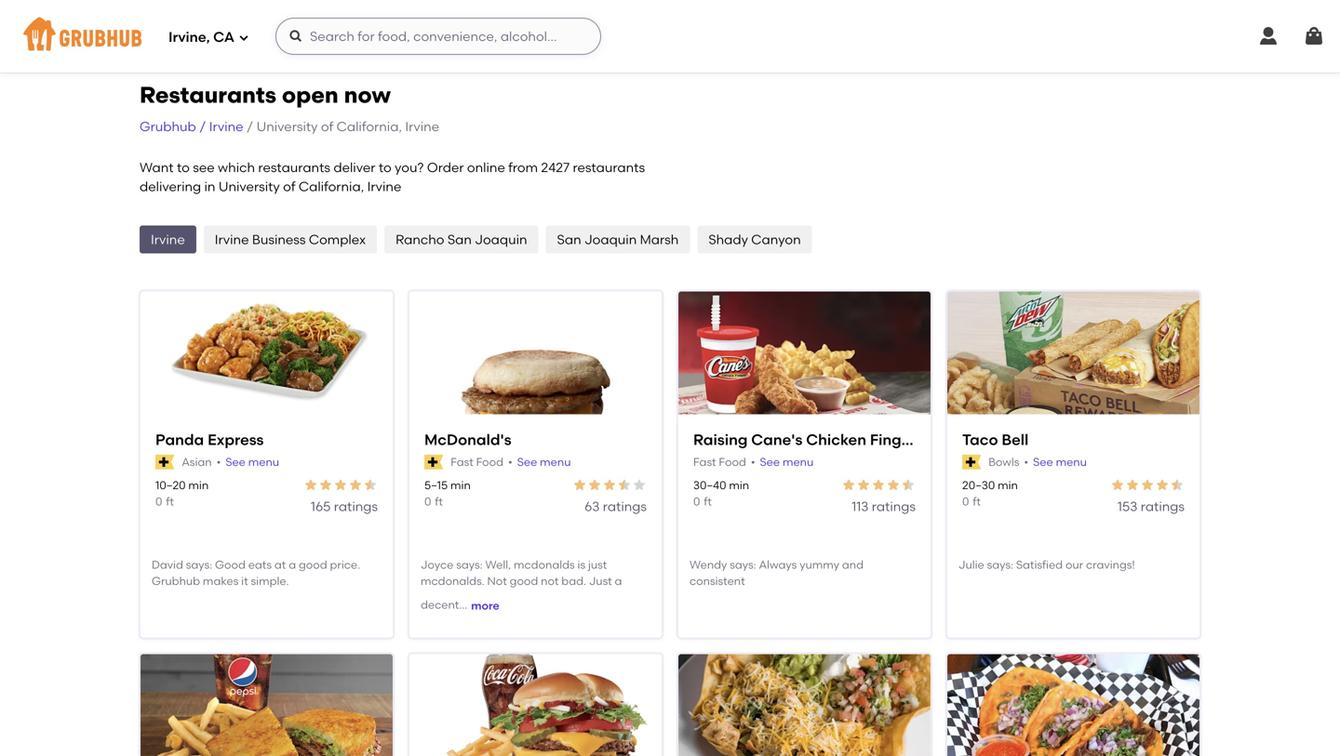 Task type: describe. For each thing, give the bounding box(es) containing it.
price.
[[330, 558, 360, 572]]

want
[[140, 160, 174, 176]]

10–20
[[155, 479, 186, 493]]

raising cane's chicken fingers fast food • see menu
[[693, 431, 924, 469]]

0 vertical spatial california,
[[337, 119, 402, 134]]

grubhub link
[[140, 119, 196, 134]]

university inside want to see which restaurants deliver to you? order online from 2427 restaurants delivering in university of california, irvine
[[219, 179, 280, 195]]

san joaquin marsh link
[[546, 226, 690, 254]]

and
[[842, 558, 864, 572]]

always
[[759, 558, 797, 572]]

well,
[[485, 558, 511, 572]]

min for panda express
[[188, 479, 209, 493]]

20–30
[[963, 479, 995, 493]]

mcdonald's link
[[424, 430, 647, 451]]

subscription pass image
[[155, 455, 174, 470]]

10–20 min 0 ft
[[155, 479, 209, 509]]

is
[[578, 558, 586, 572]]

see inside raising cane's chicken fingers fast food • see menu
[[760, 455, 780, 469]]

1 menu from the left
[[248, 455, 279, 469]]

good
[[215, 558, 246, 572]]

ft for mcdonald's
[[435, 495, 443, 509]]

asian • see menu
[[182, 455, 279, 469]]

• inside raising cane's chicken fingers fast food • see menu
[[751, 455, 755, 469]]

mcdonald's delivery image
[[410, 292, 662, 417]]

now
[[344, 82, 391, 109]]

bad.
[[562, 575, 586, 588]]

1 restaurants from the left
[[258, 160, 330, 176]]

min for taco bell
[[998, 479, 1018, 493]]

0 for panda express
[[155, 495, 162, 509]]

irvine business complex
[[215, 232, 366, 248]]

main navigation navigation
[[0, 0, 1340, 73]]

shady
[[709, 232, 748, 248]]

our
[[1066, 558, 1084, 572]]

shady canyon link
[[698, 226, 812, 254]]

says: inside joyce says: well, mcdonalds is just mcdonalds.  not good not bad.  just a decent
[[456, 558, 483, 572]]

see
[[193, 160, 215, 176]]

see menu link for panda express
[[226, 455, 279, 471]]

0 horizontal spatial svg image
[[238, 32, 249, 43]]

... more
[[459, 599, 500, 613]]

decent
[[421, 599, 459, 612]]

california, inside want to see which restaurants deliver to you? order online from 2427 restaurants delivering in university of california, irvine
[[299, 179, 364, 195]]

julie
[[959, 558, 985, 572]]

panda
[[155, 431, 204, 449]]

just
[[588, 558, 607, 572]]

4 see from the left
[[1033, 455, 1053, 469]]

joyce
[[421, 558, 454, 572]]

63
[[585, 499, 600, 515]]

panda express link
[[155, 430, 378, 451]]

Search for food, convenience, alcohol... search field
[[276, 18, 601, 55]]

ca
[[213, 29, 235, 46]]

eats
[[248, 558, 272, 572]]

says: for raising cane's chicken fingers
[[730, 558, 756, 572]]

0 vertical spatial university
[[257, 119, 318, 134]]

says: for panda express
[[186, 558, 212, 572]]

simple.
[[251, 575, 289, 588]]

113 ratings
[[852, 499, 916, 515]]

taco bell link
[[963, 430, 1185, 451]]

fast inside raising cane's chicken fingers fast food • see menu
[[693, 455, 716, 469]]

irvine business complex link
[[204, 226, 377, 254]]

bowls • see menu
[[989, 455, 1087, 469]]

just
[[589, 575, 612, 588]]

taco bell
[[963, 431, 1029, 449]]

irvine link
[[140, 226, 196, 254]]

a inside david says: good eats at a good price. grubhub makes it simple.
[[289, 558, 296, 572]]

irvine,
[[168, 29, 210, 46]]

makes
[[203, 575, 239, 588]]

rancho san joaquin
[[396, 232, 527, 248]]

1 san from the left
[[448, 232, 472, 248]]

complex
[[309, 232, 366, 248]]

3 see menu link from the left
[[760, 455, 814, 471]]

ft for panda express
[[166, 495, 174, 509]]

ratings for panda express
[[334, 499, 378, 515]]

30–40 min 0 ft
[[693, 479, 749, 509]]

david
[[152, 558, 183, 572]]

panda express delivery image
[[141, 292, 393, 417]]

fingers
[[870, 431, 924, 449]]

yummy
[[800, 558, 840, 572]]

not
[[487, 575, 507, 588]]

marsh
[[640, 232, 679, 248]]

which
[[218, 160, 255, 176]]

2 to from the left
[[379, 160, 392, 176]]

2427
[[541, 160, 570, 176]]

of inside want to see which restaurants deliver to you? order online from 2427 restaurants delivering in university of california, irvine
[[283, 179, 296, 195]]

from
[[508, 160, 538, 176]]

20–30 min 0 ft
[[963, 479, 1018, 509]]

1 food from the left
[[476, 455, 504, 469]]

1 to from the left
[[177, 160, 190, 176]]

2 • from the left
[[508, 455, 513, 469]]

want to see which restaurants deliver to you? order online from 2427 restaurants delivering in university of california, irvine
[[140, 160, 645, 195]]

ratings for mcdonald's
[[603, 499, 647, 515]]

63 ratings
[[585, 499, 647, 515]]

4 • from the left
[[1024, 455, 1029, 469]]

san joaquin marsh
[[557, 232, 679, 248]]

fast food • see menu
[[451, 455, 571, 469]]

1 see from the left
[[226, 455, 246, 469]]

not
[[541, 575, 559, 588]]



Task type: vqa. For each thing, say whether or not it's contained in the screenshot.
leftmost "good"
yes



Task type: locate. For each thing, give the bounding box(es) containing it.
see down 'cane's'
[[760, 455, 780, 469]]

0 horizontal spatial restaurants
[[258, 160, 330, 176]]

see menu link down taco bell link
[[1033, 455, 1087, 471]]

irvine left "business"
[[215, 232, 249, 248]]

says: right julie
[[987, 558, 1014, 572]]

a right at at the left bottom
[[289, 558, 296, 572]]

grubhub inside david says: good eats at a good price. grubhub makes it simple.
[[152, 575, 200, 588]]

svg image right ca
[[238, 32, 249, 43]]

• down mcdonald's link
[[508, 455, 513, 469]]

navarro's taqueria delivery image
[[948, 655, 1200, 757]]

grubhub up want
[[140, 119, 196, 134]]

shady canyon
[[709, 232, 801, 248]]

svg image
[[1258, 25, 1280, 47]]

menu down mcdonald's link
[[540, 455, 571, 469]]

/ down restaurants open now on the top of the page
[[247, 119, 253, 134]]

california, down now at the top left of the page
[[337, 119, 402, 134]]

restaurants down grubhub / irvine / university of california, irvine
[[258, 160, 330, 176]]

1 horizontal spatial fast
[[693, 455, 716, 469]]

grubhub
[[140, 119, 196, 134], [152, 575, 200, 588]]

svg image up open
[[289, 29, 303, 44]]

3 ft from the left
[[704, 495, 712, 509]]

menu down raising cane's chicken fingers link
[[783, 455, 814, 469]]

1 ft from the left
[[166, 495, 174, 509]]

at
[[275, 558, 286, 572]]

a inside joyce says: well, mcdonalds is just mcdonalds.  not good not bad.  just a decent
[[615, 575, 622, 588]]

3 • from the left
[[751, 455, 755, 469]]

san down the 2427
[[557, 232, 581, 248]]

good left not
[[510, 575, 538, 588]]

irvine up you?
[[405, 119, 439, 134]]

0 down 5–15
[[424, 495, 431, 509]]

food down mcdonald's
[[476, 455, 504, 469]]

2 san from the left
[[557, 232, 581, 248]]

ratings right 153
[[1141, 499, 1185, 515]]

0 inside 30–40 min 0 ft
[[693, 495, 700, 509]]

see menu link down mcdonald's link
[[517, 455, 571, 471]]

ft for raising cane's chicken fingers
[[704, 495, 712, 509]]

san right "rancho"
[[448, 232, 472, 248]]

see menu link for taco bell
[[1033, 455, 1087, 471]]

3 says: from the left
[[730, 558, 756, 572]]

0 horizontal spatial subscription pass image
[[424, 455, 443, 470]]

2 restaurants from the left
[[573, 160, 645, 176]]

min inside 10–20 min 0 ft
[[188, 479, 209, 493]]

1 horizontal spatial good
[[510, 575, 538, 588]]

2 see menu link from the left
[[517, 455, 571, 471]]

jack in the box delivery image
[[410, 655, 662, 757]]

1 horizontal spatial /
[[247, 119, 253, 134]]

subscription pass image
[[424, 455, 443, 470], [963, 455, 981, 470]]

4 says: from the left
[[987, 558, 1014, 572]]

2 subscription pass image from the left
[[963, 455, 981, 470]]

university down restaurants open now on the top of the page
[[257, 119, 318, 134]]

joyce says: well, mcdonalds is just mcdonalds.  not good not bad.  just a decent
[[421, 558, 622, 612]]

1 horizontal spatial joaquin
[[585, 232, 637, 248]]

2 horizontal spatial svg image
[[1303, 25, 1326, 47]]

subscription pass image down taco
[[963, 455, 981, 470]]

taco bell delivery image
[[948, 292, 1200, 417]]

1 horizontal spatial restaurants
[[573, 160, 645, 176]]

grubhub / irvine / university of california, irvine
[[140, 119, 439, 134]]

153 ratings
[[1118, 499, 1185, 515]]

you?
[[395, 160, 424, 176]]

good left price.
[[299, 558, 327, 572]]

4 0 from the left
[[963, 495, 969, 509]]

irvine down delivering on the left of the page
[[151, 232, 185, 248]]

grubhub down david
[[152, 575, 200, 588]]

ft down 5–15
[[435, 495, 443, 509]]

1 0 from the left
[[155, 495, 162, 509]]

1 vertical spatial grubhub
[[152, 575, 200, 588]]

fast down mcdonald's
[[451, 455, 474, 469]]

david says: good eats at a good price. grubhub makes it simple.
[[152, 558, 360, 588]]

raising cane's chicken fingers delivery image
[[679, 292, 931, 417]]

ft down 30–40
[[704, 495, 712, 509]]

1 ratings from the left
[[334, 499, 378, 515]]

a right just
[[615, 575, 622, 588]]

see menu link down panda express link
[[226, 455, 279, 471]]

165 ratings
[[311, 499, 378, 515]]

0 horizontal spatial good
[[299, 558, 327, 572]]

restaurants right the 2427
[[573, 160, 645, 176]]

of down open
[[321, 119, 334, 134]]

/
[[199, 119, 206, 134], [247, 119, 253, 134]]

food
[[476, 455, 504, 469], [719, 455, 746, 469]]

says: up consistent
[[730, 558, 756, 572]]

subscription pass image up 5–15
[[424, 455, 443, 470]]

1 min from the left
[[188, 479, 209, 493]]

says: inside david says: good eats at a good price. grubhub makes it simple.
[[186, 558, 212, 572]]

food inside raising cane's chicken fingers fast food • see menu
[[719, 455, 746, 469]]

1 vertical spatial a
[[615, 575, 622, 588]]

ratings right 63
[[603, 499, 647, 515]]

irvine down restaurants
[[209, 119, 243, 134]]

great mex grill delivery image
[[679, 655, 931, 757]]

california, down 'deliver'
[[299, 179, 364, 195]]

mcdonalds.
[[421, 575, 485, 588]]

0 down 20–30
[[963, 495, 969, 509]]

irvine, ca
[[168, 29, 235, 46]]

1 horizontal spatial subscription pass image
[[963, 455, 981, 470]]

1 horizontal spatial svg image
[[289, 29, 303, 44]]

2 / from the left
[[247, 119, 253, 134]]

0 horizontal spatial food
[[476, 455, 504, 469]]

star icon image
[[303, 478, 318, 493], [318, 478, 333, 493], [333, 478, 348, 493], [348, 478, 363, 493], [363, 478, 378, 493], [363, 478, 378, 493], [572, 478, 587, 493], [587, 478, 602, 493], [602, 478, 617, 493], [617, 478, 632, 493], [617, 478, 632, 493], [632, 478, 647, 493], [841, 478, 856, 493], [856, 478, 871, 493], [871, 478, 886, 493], [886, 478, 901, 493], [901, 478, 916, 493], [901, 478, 916, 493], [1111, 478, 1125, 493], [1125, 478, 1140, 493], [1140, 478, 1155, 493], [1155, 478, 1170, 493], [1170, 478, 1185, 493], [1170, 478, 1185, 493]]

1 vertical spatial california,
[[299, 179, 364, 195]]

5–15
[[424, 479, 448, 493]]

0 horizontal spatial a
[[289, 558, 296, 572]]

fast
[[451, 455, 474, 469], [693, 455, 716, 469]]

bowls
[[989, 455, 1020, 469]]

business
[[252, 232, 306, 248]]

1 vertical spatial of
[[283, 179, 296, 195]]

1 • from the left
[[217, 455, 221, 469]]

0 for taco bell
[[963, 495, 969, 509]]

1 horizontal spatial to
[[379, 160, 392, 176]]

min inside 20–30 min 0 ft
[[998, 479, 1018, 493]]

bell
[[1002, 431, 1029, 449]]

of
[[321, 119, 334, 134], [283, 179, 296, 195]]

good inside david says: good eats at a good price. grubhub makes it simple.
[[299, 558, 327, 572]]

2 food from the left
[[719, 455, 746, 469]]

menu
[[248, 455, 279, 469], [540, 455, 571, 469], [783, 455, 814, 469], [1056, 455, 1087, 469]]

0 vertical spatial of
[[321, 119, 334, 134]]

consistent
[[690, 575, 745, 588]]

open
[[282, 82, 339, 109]]

cravings!
[[1086, 558, 1135, 572]]

0 horizontal spatial to
[[177, 160, 190, 176]]

wendy says: always yummy and consistent
[[690, 558, 864, 588]]

ft down the 10–20
[[166, 495, 174, 509]]

raising
[[693, 431, 748, 449]]

4 min from the left
[[998, 479, 1018, 493]]

0 vertical spatial good
[[299, 558, 327, 572]]

3 see from the left
[[760, 455, 780, 469]]

1 see menu link from the left
[[226, 455, 279, 471]]

min for mcdonald's
[[451, 479, 471, 493]]

see menu link for mcdonald's
[[517, 455, 571, 471]]

see menu link
[[226, 455, 279, 471], [517, 455, 571, 471], [760, 455, 814, 471], [1033, 455, 1087, 471]]

see down mcdonald's link
[[517, 455, 537, 469]]

svg image right svg image
[[1303, 25, 1326, 47]]

express
[[208, 431, 264, 449]]

delivering
[[140, 179, 201, 195]]

0 for mcdonald's
[[424, 495, 431, 509]]

online
[[467, 160, 505, 176]]

0 horizontal spatial san
[[448, 232, 472, 248]]

5–15 min 0 ft
[[424, 479, 471, 509]]

1 vertical spatial good
[[510, 575, 538, 588]]

4 menu from the left
[[1056, 455, 1087, 469]]

joaquin left marsh
[[585, 232, 637, 248]]

chicken
[[806, 431, 867, 449]]

rancho san joaquin link
[[385, 226, 539, 254]]

0 horizontal spatial of
[[283, 179, 296, 195]]

ft
[[166, 495, 174, 509], [435, 495, 443, 509], [704, 495, 712, 509], [973, 495, 981, 509]]

to
[[177, 160, 190, 176], [379, 160, 392, 176]]

california,
[[337, 119, 402, 134], [299, 179, 364, 195]]

ft inside 20–30 min 0 ft
[[973, 495, 981, 509]]

1 says: from the left
[[186, 558, 212, 572]]

says: inside wendy says: always yummy and consistent
[[730, 558, 756, 572]]

0 down 30–40
[[693, 495, 700, 509]]

ft down 20–30
[[973, 495, 981, 509]]

to left see
[[177, 160, 190, 176]]

food down raising
[[719, 455, 746, 469]]

165
[[311, 499, 331, 515]]

2 menu from the left
[[540, 455, 571, 469]]

good
[[299, 558, 327, 572], [510, 575, 538, 588]]

3 min from the left
[[729, 479, 749, 493]]

menu down taco bell link
[[1056, 455, 1087, 469]]

/ down restaurants
[[199, 119, 206, 134]]

farmer boys delivery image
[[141, 655, 393, 757]]

to left you?
[[379, 160, 392, 176]]

min for raising cane's chicken fingers
[[729, 479, 749, 493]]

restaurants open now
[[140, 82, 391, 109]]

panda express
[[155, 431, 264, 449]]

min down the asian
[[188, 479, 209, 493]]

irvine inside want to see which restaurants deliver to you? order online from 2427 restaurants delivering in university of california, irvine
[[367, 179, 402, 195]]

1 horizontal spatial a
[[615, 575, 622, 588]]

canyon
[[751, 232, 801, 248]]

order
[[427, 160, 464, 176]]

university down the which
[[219, 179, 280, 195]]

3 menu from the left
[[783, 455, 814, 469]]

menu down panda express link
[[248, 455, 279, 469]]

more button
[[471, 590, 500, 623]]

fast up 30–40
[[693, 455, 716, 469]]

says:
[[186, 558, 212, 572], [456, 558, 483, 572], [730, 558, 756, 572], [987, 558, 1014, 572]]

good inside joyce says: well, mcdonalds is just mcdonalds.  not good not bad.  just a decent
[[510, 575, 538, 588]]

min inside 5–15 min 0 ft
[[451, 479, 471, 493]]

ratings for taco bell
[[1141, 499, 1185, 515]]

irvine down you?
[[367, 179, 402, 195]]

0 horizontal spatial fast
[[451, 455, 474, 469]]

0 horizontal spatial /
[[199, 119, 206, 134]]

irvine
[[209, 119, 243, 134], [405, 119, 439, 134], [367, 179, 402, 195], [151, 232, 185, 248], [215, 232, 249, 248]]

subscription pass image for taco bell
[[963, 455, 981, 470]]

joaquin down online at the left top
[[475, 232, 527, 248]]

1 joaquin from the left
[[475, 232, 527, 248]]

more
[[471, 599, 500, 613]]

• right bowls
[[1024, 455, 1029, 469]]

joaquin
[[475, 232, 527, 248], [585, 232, 637, 248]]

min right 30–40
[[729, 479, 749, 493]]

1 horizontal spatial food
[[719, 455, 746, 469]]

113
[[852, 499, 869, 515]]

2 fast from the left
[[693, 455, 716, 469]]

0 vertical spatial grubhub
[[140, 119, 196, 134]]

2 0 from the left
[[424, 495, 431, 509]]

of up the irvine business complex
[[283, 179, 296, 195]]

153
[[1118, 499, 1138, 515]]

• right the asian
[[217, 455, 221, 469]]

1 fast from the left
[[451, 455, 474, 469]]

1 vertical spatial university
[[219, 179, 280, 195]]

deliver
[[334, 160, 376, 176]]

ft inside 10–20 min 0 ft
[[166, 495, 174, 509]]

0 vertical spatial a
[[289, 558, 296, 572]]

ratings right "113"
[[872, 499, 916, 515]]

min right 5–15
[[451, 479, 471, 493]]

2 min from the left
[[451, 479, 471, 493]]

• down 'cane's'
[[751, 455, 755, 469]]

rancho
[[396, 232, 444, 248]]

2 says: from the left
[[456, 558, 483, 572]]

raising cane's chicken fingers link
[[693, 430, 924, 451]]

says: up mcdonalds.
[[456, 558, 483, 572]]

cane's
[[751, 431, 803, 449]]

1 / from the left
[[199, 119, 206, 134]]

see down taco bell link
[[1033, 455, 1053, 469]]

0 horizontal spatial joaquin
[[475, 232, 527, 248]]

2 joaquin from the left
[[585, 232, 637, 248]]

says: up makes
[[186, 558, 212, 572]]

min down bowls
[[998, 479, 1018, 493]]

mcdonalds
[[514, 558, 575, 572]]

2 ft from the left
[[435, 495, 443, 509]]

0 inside 10–20 min 0 ft
[[155, 495, 162, 509]]

asian
[[182, 455, 212, 469]]

0 for raising cane's chicken fingers
[[693, 495, 700, 509]]

2 see from the left
[[517, 455, 537, 469]]

30–40
[[693, 479, 726, 493]]

satisfied
[[1016, 558, 1063, 572]]

says: for taco bell
[[987, 558, 1014, 572]]

ft for taco bell
[[973, 495, 981, 509]]

it
[[241, 575, 248, 588]]

see menu link down 'cane's'
[[760, 455, 814, 471]]

0
[[155, 495, 162, 509], [424, 495, 431, 509], [693, 495, 700, 509], [963, 495, 969, 509]]

0 down the 10–20
[[155, 495, 162, 509]]

min inside 30–40 min 0 ft
[[729, 479, 749, 493]]

1 subscription pass image from the left
[[424, 455, 443, 470]]

0 inside 20–30 min 0 ft
[[963, 495, 969, 509]]

ft inside 30–40 min 0 ft
[[704, 495, 712, 509]]

in
[[204, 179, 215, 195]]

1 horizontal spatial of
[[321, 119, 334, 134]]

...
[[459, 599, 468, 612]]

subscription pass image for mcdonald's
[[424, 455, 443, 470]]

julie says: satisfied our cravings!
[[959, 558, 1135, 572]]

ratings right '165'
[[334, 499, 378, 515]]

svg image
[[1303, 25, 1326, 47], [289, 29, 303, 44], [238, 32, 249, 43]]

4 ratings from the left
[[1141, 499, 1185, 515]]

taco
[[963, 431, 998, 449]]

3 0 from the left
[[693, 495, 700, 509]]

0 inside 5–15 min 0 ft
[[424, 495, 431, 509]]

menu inside raising cane's chicken fingers fast food • see menu
[[783, 455, 814, 469]]

2 ratings from the left
[[603, 499, 647, 515]]

4 ft from the left
[[973, 495, 981, 509]]

see down express
[[226, 455, 246, 469]]

4 see menu link from the left
[[1033, 455, 1087, 471]]

ft inside 5–15 min 0 ft
[[435, 495, 443, 509]]

1 horizontal spatial san
[[557, 232, 581, 248]]

3 ratings from the left
[[872, 499, 916, 515]]

mcdonald's
[[424, 431, 512, 449]]



